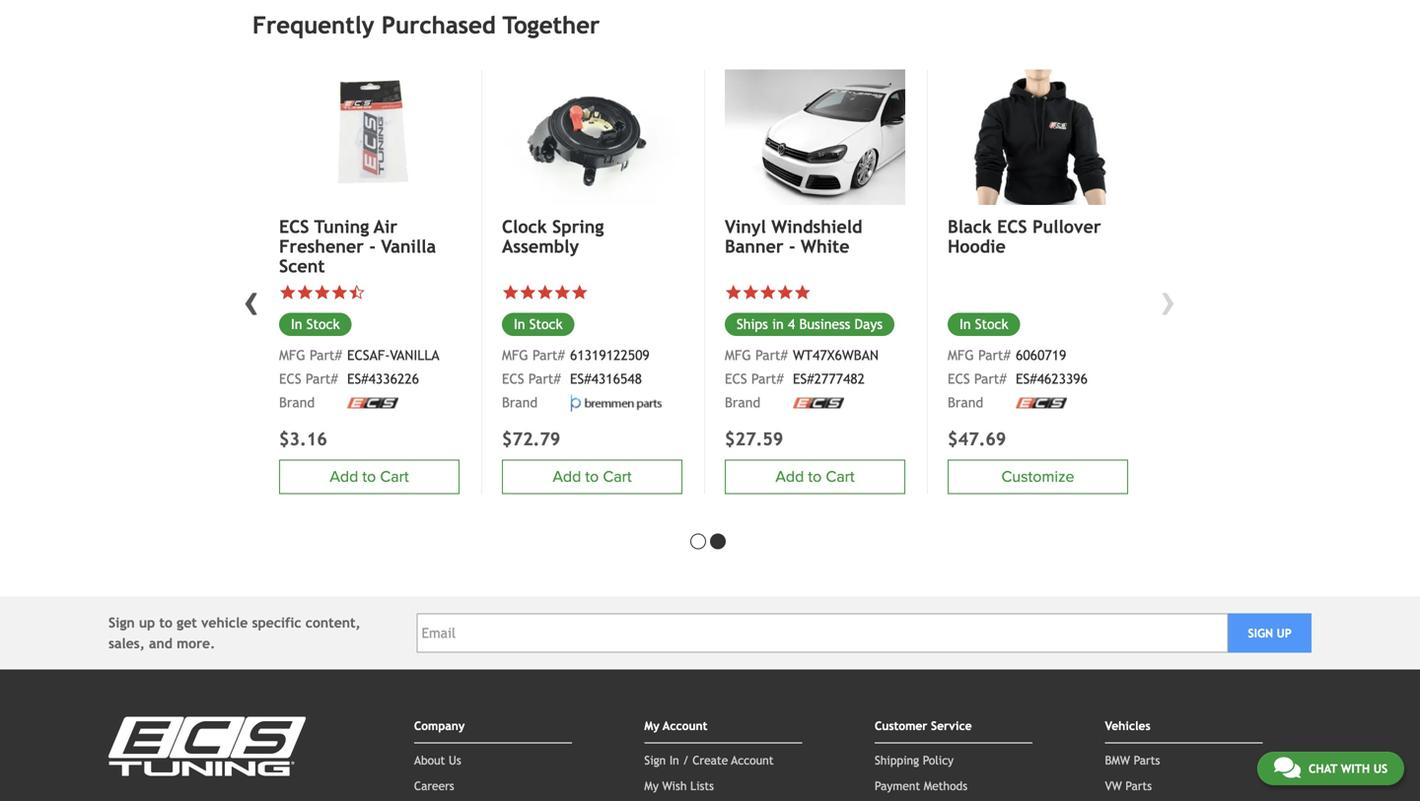 Task type: describe. For each thing, give the bounding box(es) containing it.
assembly
[[502, 236, 579, 257]]

brand for mfg part# wt47x6wban ecs part# es#2777482 brand
[[725, 395, 760, 411]]

10 star image from the left
[[331, 284, 348, 301]]

es#4336226
[[347, 371, 419, 387]]

with
[[1341, 762, 1370, 776]]

policy
[[923, 754, 954, 768]]

0 vertical spatial account
[[663, 719, 707, 733]]

payment methods
[[875, 780, 968, 793]]

about
[[414, 754, 445, 768]]

bmw parts link
[[1105, 754, 1160, 768]]

- inside the vinyl windshield banner - white
[[789, 236, 795, 257]]

$27.59
[[725, 429, 783, 449]]

bremmen parts image
[[570, 395, 669, 411]]

es#2777482
[[793, 371, 865, 387]]

black ecs pullover hoodie
[[948, 217, 1101, 257]]

add to cart button for $3.16
[[279, 460, 460, 495]]

my for my wish lists
[[644, 780, 659, 793]]

chat with us
[[1308, 762, 1388, 776]]

5 star image from the left
[[725, 284, 742, 301]]

vanilla
[[381, 236, 436, 257]]

mfg part# 61319122509 ecs part# es#4316548 brand
[[502, 348, 650, 411]]

add to cart for $27.59
[[775, 468, 855, 487]]

stock for ecs tuning air freshener - vanilla scent
[[306, 316, 340, 332]]

tuning
[[314, 217, 369, 237]]

shipping policy
[[875, 754, 954, 768]]

add to cart button for $72.79
[[502, 460, 682, 495]]

1 horizontal spatial us
[[1373, 762, 1388, 776]]

to for $3.16
[[362, 468, 376, 487]]

0 horizontal spatial us
[[449, 754, 461, 768]]

vw parts link
[[1105, 780, 1152, 793]]

in up mfg part# 6060719 ecs part# es#4623396 brand
[[960, 316, 971, 332]]

chat with us link
[[1257, 752, 1404, 786]]

more.
[[177, 636, 215, 652]]

specific
[[252, 615, 301, 631]]

my wish lists
[[644, 780, 714, 793]]

black ecs pullover hoodie image
[[948, 70, 1128, 205]]

methods
[[924, 780, 968, 793]]

content,
[[305, 615, 361, 631]]

black
[[948, 217, 992, 237]]

ecs tuning air freshener - vanilla scent link
[[279, 217, 460, 276]]

brand for mfg part# 61319122509 ecs part# es#4316548 brand
[[502, 395, 538, 411]]

add for $72.79
[[553, 468, 581, 487]]

about us link
[[414, 754, 461, 768]]

/
[[683, 754, 689, 768]]

cart for $27.59
[[826, 468, 855, 487]]

cart for $72.79
[[603, 468, 632, 487]]

white
[[801, 236, 850, 257]]

purchased
[[381, 11, 496, 39]]

freshener
[[279, 236, 364, 257]]

pullover
[[1032, 217, 1101, 237]]

mfg inside mfg part# 6060719 ecs part# es#4623396 brand
[[948, 348, 974, 363]]

clock spring assembly
[[502, 217, 604, 257]]

clock spring assembly image
[[502, 70, 682, 205]]

9 star image from the left
[[314, 284, 331, 301]]

careers
[[414, 780, 454, 793]]

in right ‹ link
[[291, 316, 302, 332]]

get
[[177, 615, 197, 631]]

my account
[[644, 719, 707, 733]]

sign up to get vehicle specific content, sales, and more.
[[108, 615, 361, 652]]

3 star image from the left
[[777, 284, 794, 301]]

bmw parts
[[1105, 754, 1160, 768]]

frequently
[[252, 11, 374, 39]]

company
[[414, 719, 465, 733]]

1 horizontal spatial account
[[731, 754, 774, 768]]

vinyl windshield banner - white
[[725, 217, 862, 257]]

ecsaf-
[[347, 348, 390, 363]]

air
[[374, 217, 398, 237]]

vanilla
[[390, 348, 440, 363]]

sign for sign up to get vehicle specific content, sales, and more.
[[108, 615, 135, 631]]

4
[[788, 316, 795, 332]]

mfg part# wt47x6wban ecs part# es#2777482 brand
[[725, 348, 879, 411]]

6060719
[[1016, 348, 1066, 363]]

wish
[[662, 780, 687, 793]]

frequently purchased together
[[252, 11, 600, 39]]

in
[[772, 316, 784, 332]]

days
[[855, 316, 883, 332]]

payment
[[875, 780, 920, 793]]



Task type: locate. For each thing, give the bounding box(es) containing it.
ships in 4 business days
[[737, 316, 883, 332]]

0 horizontal spatial cart
[[380, 468, 409, 487]]

4 mfg from the left
[[279, 348, 305, 363]]

add to cart button
[[502, 460, 682, 495], [725, 460, 905, 495], [279, 460, 460, 495]]

1 star image from the left
[[502, 284, 519, 301]]

ecs inside mfg part# wt47x6wban ecs part# es#2777482 brand
[[725, 371, 747, 387]]

4 star image from the left
[[554, 284, 571, 301]]

0 horizontal spatial account
[[663, 719, 707, 733]]

brand inside mfg part# wt47x6wban ecs part# es#2777482 brand
[[725, 395, 760, 411]]

ecs inside mfg part# 6060719 ecs part# es#4623396 brand
[[948, 371, 970, 387]]

scent
[[279, 256, 325, 276]]

- left vanilla
[[369, 236, 376, 257]]

2 star image from the left
[[759, 284, 777, 301]]

sign in / create account
[[644, 754, 774, 768]]

ecs up $72.79
[[502, 371, 524, 387]]

black ecs pullover hoodie link
[[948, 217, 1128, 257]]

brand up $27.59
[[725, 395, 760, 411]]

careers link
[[414, 780, 454, 793]]

0 horizontal spatial up
[[139, 615, 155, 631]]

3 add to cart from the left
[[330, 468, 409, 487]]

add to cart button down $27.59
[[725, 460, 905, 495]]

1 add to cart from the left
[[553, 468, 632, 487]]

$3.16
[[279, 429, 327, 449]]

ecs
[[279, 217, 309, 237], [997, 217, 1027, 237], [502, 371, 524, 387], [725, 371, 747, 387], [948, 371, 970, 387], [279, 371, 301, 387]]

customize link
[[948, 460, 1128, 495]]

4 brand from the left
[[279, 395, 315, 411]]

in up mfg part# 61319122509 ecs part# es#4316548 brand
[[514, 316, 525, 332]]

up inside sign up to get vehicle specific content, sales, and more.
[[139, 615, 155, 631]]

0 horizontal spatial add
[[330, 468, 358, 487]]

brand up $3.16
[[279, 395, 315, 411]]

3 star image from the left
[[536, 284, 554, 301]]

0 horizontal spatial sign
[[108, 615, 135, 631]]

ecs image down "es#4336226"
[[347, 398, 398, 409]]

vehicles
[[1105, 719, 1150, 733]]

banner
[[725, 236, 784, 257]]

1 ecs image from the left
[[793, 398, 844, 409]]

ecs inside mfg part# ecsaf-vanilla ecs part# es#4336226 brand
[[279, 371, 301, 387]]

brand inside mfg part# ecsaf-vanilla ecs part# es#4336226 brand
[[279, 395, 315, 411]]

brand up $72.79
[[502, 395, 538, 411]]

ecs right the black
[[997, 217, 1027, 237]]

star image up 4
[[777, 284, 794, 301]]

my
[[644, 719, 660, 733], [644, 780, 659, 793]]

to
[[585, 468, 599, 487], [808, 468, 822, 487], [362, 468, 376, 487], [159, 615, 173, 631]]

ecs tuning air freshener - vanilla scent
[[279, 217, 436, 276]]

in stock up mfg part# 61319122509 ecs part# es#4316548 brand
[[514, 316, 563, 332]]

2 in stock from the left
[[960, 316, 1008, 332]]

add to cart button down $3.16
[[279, 460, 460, 495]]

stock down scent
[[306, 316, 340, 332]]

ecs up $3.16
[[279, 371, 301, 387]]

2 horizontal spatial add to cart
[[775, 468, 855, 487]]

0 horizontal spatial add to cart button
[[279, 460, 460, 495]]

mfg up $72.79
[[502, 348, 528, 363]]

comments image
[[1274, 756, 1301, 780]]

2 star image from the left
[[519, 284, 536, 301]]

lists
[[690, 780, 714, 793]]

1 vertical spatial account
[[731, 754, 774, 768]]

ecs image
[[793, 398, 844, 409], [1016, 398, 1067, 409], [347, 398, 398, 409]]

8 star image from the left
[[296, 284, 314, 301]]

2 horizontal spatial cart
[[826, 468, 855, 487]]

2 horizontal spatial add to cart button
[[725, 460, 905, 495]]

to inside sign up to get vehicle specific content, sales, and more.
[[159, 615, 173, 631]]

star image
[[502, 284, 519, 301], [519, 284, 536, 301], [536, 284, 554, 301], [554, 284, 571, 301], [725, 284, 742, 301], [742, 284, 759, 301], [794, 284, 811, 301], [296, 284, 314, 301], [314, 284, 331, 301], [331, 284, 348, 301]]

1 horizontal spatial add to cart button
[[502, 460, 682, 495]]

ecs up scent
[[279, 217, 309, 237]]

cart
[[603, 468, 632, 487], [826, 468, 855, 487], [380, 468, 409, 487]]

6 star image from the left
[[742, 284, 759, 301]]

ecs tuning image
[[108, 717, 306, 777]]

ecs down ships
[[725, 371, 747, 387]]

star image up in
[[759, 284, 777, 301]]

parts for bmw parts
[[1134, 754, 1160, 768]]

1 star image from the left
[[571, 284, 588, 301]]

brand for mfg part# 6060719 ecs part# es#4623396 brand
[[948, 395, 983, 411]]

add to cart down mfg part# ecsaf-vanilla ecs part# es#4336226 brand
[[330, 468, 409, 487]]

-
[[369, 236, 376, 257], [789, 236, 795, 257]]

2 my from the top
[[644, 780, 659, 793]]

3 stock from the left
[[306, 316, 340, 332]]

mfg for clock spring assembly
[[502, 348, 528, 363]]

3 ecs image from the left
[[347, 398, 398, 409]]

1 - from the left
[[369, 236, 376, 257]]

customer service
[[875, 719, 972, 733]]

2 cart from the left
[[826, 468, 855, 487]]

in stock for ecs tuning air freshener - vanilla scent
[[291, 316, 340, 332]]

61319122509
[[570, 348, 650, 363]]

2 add to cart button from the left
[[725, 460, 905, 495]]

my for my account
[[644, 719, 660, 733]]

ecs inside mfg part# 61319122509 ecs part# es#4316548 brand
[[502, 371, 524, 387]]

sign
[[108, 615, 135, 631], [1248, 627, 1273, 640], [644, 754, 666, 768]]

to for $72.79
[[585, 468, 599, 487]]

up for sign up to get vehicle specific content, sales, and more.
[[139, 615, 155, 631]]

add to cart for $3.16
[[330, 468, 409, 487]]

cart for $3.16
[[380, 468, 409, 487]]

1 stock from the left
[[529, 316, 563, 332]]

shipping
[[875, 754, 919, 768]]

up for sign up
[[1277, 627, 1292, 640]]

‹
[[244, 274, 259, 326]]

clock spring assembly link
[[502, 217, 682, 257]]

in stock up mfg part# 6060719 ecs part# es#4623396 brand
[[960, 316, 1008, 332]]

1 horizontal spatial up
[[1277, 627, 1292, 640]]

service
[[931, 719, 972, 733]]

ecs image for ecs tuning air freshener - vanilla scent
[[347, 398, 398, 409]]

0 horizontal spatial ecs image
[[347, 398, 398, 409]]

3 add to cart button from the left
[[279, 460, 460, 495]]

us right about on the left of the page
[[449, 754, 461, 768]]

in left /
[[669, 754, 679, 768]]

2 - from the left
[[789, 236, 795, 257]]

account up /
[[663, 719, 707, 733]]

3 in stock from the left
[[291, 316, 340, 332]]

stock up mfg part# 61319122509 ecs part# es#4316548 brand
[[529, 316, 563, 332]]

1 add to cart button from the left
[[502, 460, 682, 495]]

mfg
[[502, 348, 528, 363], [725, 348, 751, 363], [948, 348, 974, 363], [279, 348, 305, 363]]

4 star image from the left
[[279, 284, 296, 301]]

parts
[[1134, 754, 1160, 768], [1126, 780, 1152, 793]]

about us
[[414, 754, 461, 768]]

mfg inside mfg part# wt47x6wban ecs part# es#2777482 brand
[[725, 348, 751, 363]]

‹ link
[[237, 274, 266, 326]]

2 stock from the left
[[975, 316, 1008, 332]]

ecs image down the es#2777482
[[793, 398, 844, 409]]

vw parts
[[1105, 780, 1152, 793]]

in stock down scent
[[291, 316, 340, 332]]

3 add from the left
[[330, 468, 358, 487]]

add to cart
[[553, 468, 632, 487], [775, 468, 855, 487], [330, 468, 409, 487]]

ships
[[737, 316, 768, 332]]

1 add from the left
[[553, 468, 581, 487]]

customer
[[875, 719, 927, 733]]

mfg part# 6060719 ecs part# es#4623396 brand
[[948, 348, 1088, 411]]

2 add to cart from the left
[[775, 468, 855, 487]]

2 horizontal spatial ecs image
[[1016, 398, 1067, 409]]

in stock
[[514, 316, 563, 332], [960, 316, 1008, 332], [291, 316, 340, 332]]

1 vertical spatial my
[[644, 780, 659, 793]]

mfg left 6060719
[[948, 348, 974, 363]]

us
[[449, 754, 461, 768], [1373, 762, 1388, 776]]

parts right the vw on the right bottom of page
[[1126, 780, 1152, 793]]

3 brand from the left
[[948, 395, 983, 411]]

in
[[514, 316, 525, 332], [960, 316, 971, 332], [291, 316, 302, 332], [669, 754, 679, 768]]

es#4623396
[[1016, 371, 1088, 387]]

parts right the bmw
[[1134, 754, 1160, 768]]

add to cart down $27.59
[[775, 468, 855, 487]]

sign in / create account link
[[644, 754, 774, 768]]

2 horizontal spatial add
[[775, 468, 804, 487]]

1 brand from the left
[[502, 395, 538, 411]]

0 vertical spatial my
[[644, 719, 660, 733]]

2 brand from the left
[[725, 395, 760, 411]]

1 mfg from the left
[[502, 348, 528, 363]]

my up my wish lists link
[[644, 719, 660, 733]]

vw
[[1105, 780, 1122, 793]]

1 cart from the left
[[603, 468, 632, 487]]

my wish lists link
[[644, 780, 714, 793]]

vinyl windshield banner - white image
[[725, 70, 905, 205]]

1 horizontal spatial cart
[[603, 468, 632, 487]]

stock
[[529, 316, 563, 332], [975, 316, 1008, 332], [306, 316, 340, 332]]

1 horizontal spatial in stock
[[514, 316, 563, 332]]

2 horizontal spatial stock
[[975, 316, 1008, 332]]

1 vertical spatial parts
[[1126, 780, 1152, 793]]

mfg part# ecsaf-vanilla ecs part# es#4336226 brand
[[279, 348, 440, 411]]

brand
[[502, 395, 538, 411], [725, 395, 760, 411], [948, 395, 983, 411], [279, 395, 315, 411]]

star image down scent
[[279, 284, 296, 301]]

2 ecs image from the left
[[1016, 398, 1067, 409]]

mfg inside mfg part# ecsaf-vanilla ecs part# es#4336226 brand
[[279, 348, 305, 363]]

Email email field
[[417, 614, 1228, 653]]

1 horizontal spatial ecs image
[[793, 398, 844, 409]]

es#4316548
[[570, 371, 642, 387]]

sign for sign up
[[1248, 627, 1273, 640]]

1 horizontal spatial sign
[[644, 754, 666, 768]]

bmw
[[1105, 754, 1130, 768]]

sign inside button
[[1248, 627, 1273, 640]]

sign for sign in / create account
[[644, 754, 666, 768]]

add to cart down $72.79
[[553, 468, 632, 487]]

add to cart button down $72.79
[[502, 460, 682, 495]]

ecs image down "es#4623396"
[[1016, 398, 1067, 409]]

mfg inside mfg part# 61319122509 ecs part# es#4316548 brand
[[502, 348, 528, 363]]

add to cart for $72.79
[[553, 468, 632, 487]]

add to cart button for $27.59
[[725, 460, 905, 495]]

brand inside mfg part# 6060719 ecs part# es#4623396 brand
[[948, 395, 983, 411]]

add
[[553, 468, 581, 487], [775, 468, 804, 487], [330, 468, 358, 487]]

up inside button
[[1277, 627, 1292, 640]]

clock
[[502, 217, 547, 237]]

customize
[[1001, 468, 1074, 487]]

brand inside mfg part# 61319122509 ecs part# es#4316548 brand
[[502, 395, 538, 411]]

0 horizontal spatial in stock
[[291, 316, 340, 332]]

sign inside sign up to get vehicle specific content, sales, and more.
[[108, 615, 135, 631]]

mfg for vinyl windshield banner - white
[[725, 348, 751, 363]]

shipping policy link
[[875, 754, 954, 768]]

1 horizontal spatial -
[[789, 236, 795, 257]]

ecs up $47.69
[[948, 371, 970, 387]]

create
[[693, 754, 728, 768]]

$72.79
[[502, 429, 560, 449]]

sign up
[[1248, 627, 1292, 640]]

stock up mfg part# 6060719 ecs part# es#4623396 brand
[[975, 316, 1008, 332]]

3 cart from the left
[[380, 468, 409, 487]]

star image
[[571, 284, 588, 301], [759, 284, 777, 301], [777, 284, 794, 301], [279, 284, 296, 301]]

mfg down ships
[[725, 348, 751, 363]]

sales,
[[108, 636, 145, 652]]

ecs inside ecs tuning air freshener - vanilla scent
[[279, 217, 309, 237]]

ecs inside black ecs pullover hoodie
[[997, 217, 1027, 237]]

wt47x6wban
[[793, 348, 879, 363]]

account right create
[[731, 754, 774, 768]]

ecs image for vinyl windshield banner - white
[[793, 398, 844, 409]]

0 horizontal spatial -
[[369, 236, 376, 257]]

business
[[799, 316, 850, 332]]

windshield
[[771, 217, 862, 237]]

2 add from the left
[[775, 468, 804, 487]]

spring
[[552, 217, 604, 237]]

payment methods link
[[875, 780, 968, 793]]

add for $3.16
[[330, 468, 358, 487]]

vinyl
[[725, 217, 766, 237]]

mfg for ecs tuning air freshener - vanilla scent
[[279, 348, 305, 363]]

and
[[149, 636, 172, 652]]

stock for clock spring assembly
[[529, 316, 563, 332]]

chat
[[1308, 762, 1337, 776]]

hoodie
[[948, 236, 1006, 257]]

0 vertical spatial parts
[[1134, 754, 1160, 768]]

7 star image from the left
[[794, 284, 811, 301]]

2 horizontal spatial in stock
[[960, 316, 1008, 332]]

add for $27.59
[[775, 468, 804, 487]]

1 horizontal spatial add to cart
[[553, 468, 632, 487]]

brand up $47.69
[[948, 395, 983, 411]]

2 horizontal spatial sign
[[1248, 627, 1273, 640]]

1 my from the top
[[644, 719, 660, 733]]

2 mfg from the left
[[725, 348, 751, 363]]

$47.69
[[948, 429, 1006, 449]]

- inside ecs tuning air freshener - vanilla scent
[[369, 236, 376, 257]]

vinyl windshield banner - white link
[[725, 217, 905, 257]]

account
[[663, 719, 707, 733], [731, 754, 774, 768]]

0 horizontal spatial add to cart
[[330, 468, 409, 487]]

1 horizontal spatial stock
[[529, 316, 563, 332]]

0 horizontal spatial stock
[[306, 316, 340, 332]]

my left wish
[[644, 780, 659, 793]]

ecs tuning air freshener - vanilla scent image
[[279, 70, 460, 205]]

mfg left ecsaf-
[[279, 348, 305, 363]]

vehicle
[[201, 615, 248, 631]]

parts for vw parts
[[1126, 780, 1152, 793]]

3 mfg from the left
[[948, 348, 974, 363]]

half star image
[[348, 284, 365, 301]]

- left "white"
[[789, 236, 795, 257]]

sign up button
[[1228, 614, 1312, 653]]

1 in stock from the left
[[514, 316, 563, 332]]

1 horizontal spatial add
[[553, 468, 581, 487]]

together
[[503, 11, 600, 39]]

in stock for clock spring assembly
[[514, 316, 563, 332]]

star image down clock spring assembly link
[[571, 284, 588, 301]]

us right with
[[1373, 762, 1388, 776]]

to for $27.59
[[808, 468, 822, 487]]



Task type: vqa. For each thing, say whether or not it's contained in the screenshot.


